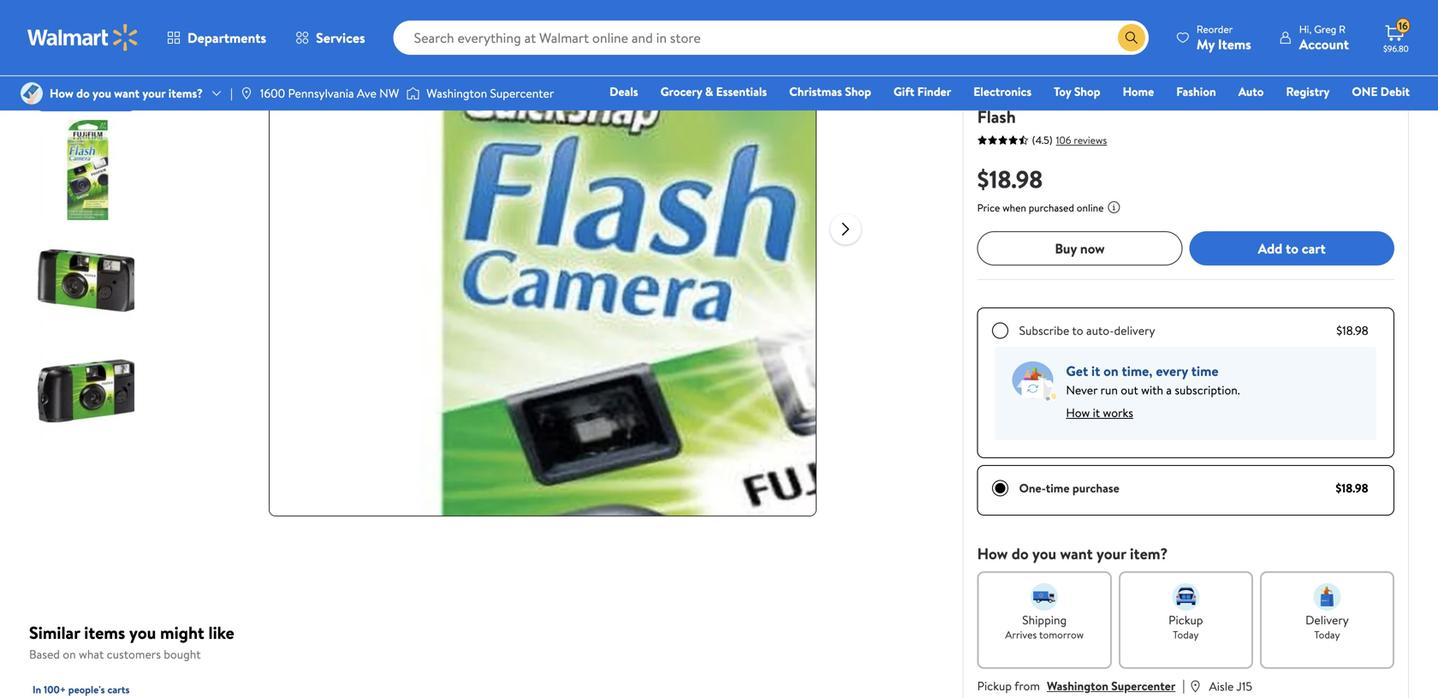 Task type: locate. For each thing, give the bounding box(es) containing it.
0 horizontal spatial washington
[[427, 85, 487, 101]]

1 horizontal spatial you
[[129, 621, 156, 644]]

deals
[[610, 83, 639, 100]]

pickup inside pickup from washington supercenter |
[[978, 677, 1012, 694]]

with up walmart+ link
[[1344, 79, 1376, 103]]

on up run
[[1104, 361, 1119, 380]]

0 vertical spatial on
[[1104, 361, 1119, 380]]

on
[[1104, 361, 1119, 380], [63, 646, 76, 662]]

 image for 1600
[[240, 87, 253, 100]]

1 horizontal spatial want
[[1061, 543, 1093, 564]]

you down walmart image on the top
[[93, 85, 111, 101]]

shop right "christmas"
[[845, 83, 872, 100]]

1 vertical spatial washington
[[1047, 677, 1109, 694]]

how
[[50, 85, 73, 101], [1067, 404, 1091, 421], [978, 543, 1008, 564]]

1 vertical spatial supercenter
[[1112, 677, 1176, 694]]

0 horizontal spatial your
[[142, 85, 166, 101]]

2 horizontal spatial how
[[1067, 404, 1091, 421]]

fujifilm up electronics
[[978, 57, 1016, 74]]

2 today from the left
[[1315, 627, 1341, 642]]

1 vertical spatial want
[[1061, 543, 1093, 564]]

similar
[[29, 621, 80, 644]]

fujifilm up flash
[[978, 79, 1034, 103]]

with left a
[[1142, 382, 1164, 398]]

today
[[1174, 627, 1199, 642], [1315, 627, 1341, 642]]

pickup down intent image for pickup
[[1169, 612, 1204, 628]]

0 vertical spatial washington
[[427, 85, 487, 101]]

it
[[1092, 361, 1101, 380], [1093, 404, 1101, 421]]

 image down walmart image on the top
[[21, 82, 43, 104]]

purchased
[[1029, 200, 1075, 215]]

1 horizontal spatial do
[[1012, 543, 1029, 564]]

auto-
[[1087, 322, 1115, 339]]

hi,
[[1300, 22, 1312, 36]]

want down one-time purchase
[[1061, 543, 1093, 564]]

services button
[[281, 17, 380, 58]]

1 horizontal spatial |
[[1183, 676, 1186, 695]]

toy
[[1054, 83, 1072, 100]]

0 horizontal spatial on
[[63, 646, 76, 662]]

0 vertical spatial to
[[1286, 239, 1299, 258]]

pickup left from
[[978, 677, 1012, 694]]

on inside similar items you might like based on what customers bought
[[63, 646, 76, 662]]

washington
[[427, 85, 487, 101], [1047, 677, 1109, 694]]

supercenter inside pickup from washington supercenter |
[[1112, 677, 1176, 694]]

0 vertical spatial pickup
[[1169, 612, 1204, 628]]

do down walmart image on the top
[[76, 85, 90, 101]]

0 vertical spatial supercenter
[[490, 85, 554, 101]]

shop for christmas shop
[[845, 83, 872, 100]]

pennsylvania
[[288, 85, 354, 101]]

reviews
[[1074, 133, 1108, 147]]

washington supercenter
[[427, 85, 554, 101]]

0 vertical spatial with
[[1344, 79, 1376, 103]]

0 horizontal spatial pickup
[[978, 677, 1012, 694]]

time left purchase
[[1046, 480, 1070, 496]]

1 horizontal spatial  image
[[240, 87, 253, 100]]

0 horizontal spatial to
[[1073, 322, 1084, 339]]

1 horizontal spatial your
[[1097, 543, 1127, 564]]

 image
[[21, 82, 43, 104], [240, 87, 253, 100]]

want left items?
[[114, 85, 140, 101]]

1 vertical spatial it
[[1093, 404, 1101, 421]]

1 vertical spatial fujifilm
[[978, 79, 1034, 103]]

1 horizontal spatial shop
[[1075, 83, 1101, 100]]

1 vertical spatial pickup
[[978, 677, 1012, 694]]

you for similar items you might like based on what customers bought
[[129, 621, 156, 644]]

$96.80
[[1384, 43, 1410, 54]]

items?
[[168, 85, 203, 101]]

fujifilm quicksnap one time use 35mm camera with flash image
[[269, 0, 817, 515]]

fujifilm quicksnap one time use 35mm camera with flash - image 2 of 4 image
[[38, 120, 138, 220]]

delivery today
[[1306, 612, 1350, 642]]

carts
[[107, 682, 130, 697]]

Search search field
[[394, 21, 1149, 55]]

shop
[[845, 83, 872, 100], [1075, 83, 1101, 100]]

1 vertical spatial $18.98
[[1337, 322, 1369, 339]]

0 horizontal spatial  image
[[21, 82, 43, 104]]

how for how do you want your items?
[[50, 85, 73, 101]]

1 horizontal spatial to
[[1286, 239, 1299, 258]]

subscription.
[[1175, 382, 1241, 398]]

| left 1600
[[230, 85, 233, 101]]

buy
[[1055, 239, 1077, 258]]

you up intent image for shipping
[[1033, 543, 1057, 564]]

2 shop from the left
[[1075, 83, 1101, 100]]

(4.5) 106 reviews
[[1033, 133, 1108, 147]]

how do you want your items?
[[50, 85, 203, 101]]

35mm
[[1231, 79, 1278, 103]]

1 vertical spatial how
[[1067, 404, 1091, 421]]

reorder my items
[[1197, 22, 1252, 54]]

 image
[[406, 85, 420, 102]]

0 vertical spatial do
[[76, 85, 90, 101]]

online
[[1077, 200, 1104, 215]]

0 horizontal spatial you
[[93, 85, 111, 101]]

shop right toy
[[1075, 83, 1101, 100]]

intent image for shipping image
[[1031, 583, 1059, 611]]

washington inside pickup from washington supercenter |
[[1047, 677, 1109, 694]]

0 horizontal spatial time
[[1046, 480, 1070, 496]]

debit
[[1381, 83, 1411, 100]]

on left 'what'
[[63, 646, 76, 662]]

it right the get
[[1092, 361, 1101, 380]]

subscribe
[[1020, 322, 1070, 339]]

1 horizontal spatial with
[[1344, 79, 1376, 103]]

Walmart Site-Wide search field
[[394, 21, 1149, 55]]

0 vertical spatial time
[[1192, 361, 1219, 380]]

1 horizontal spatial on
[[1104, 361, 1119, 380]]

1 fujifilm from the top
[[978, 57, 1016, 74]]

with inside fujifilm fujifilm quicksnap one time use 35mm camera with flash
[[1344, 79, 1376, 103]]

get
[[1067, 361, 1089, 380]]

gift
[[894, 83, 915, 100]]

1 horizontal spatial how
[[978, 543, 1008, 564]]

2 horizontal spatial you
[[1033, 543, 1057, 564]]

account
[[1300, 35, 1350, 54]]

today inside pickup today
[[1174, 627, 1199, 642]]

0 horizontal spatial supercenter
[[490, 85, 554, 101]]

walmart+
[[1360, 107, 1411, 124]]

your for items?
[[142, 85, 166, 101]]

supercenter
[[490, 85, 554, 101], [1112, 677, 1176, 694]]

do
[[76, 85, 90, 101], [1012, 543, 1029, 564]]

None radio
[[992, 322, 1009, 339], [992, 480, 1009, 497], [992, 322, 1009, 339], [992, 480, 1009, 497]]

your for item?
[[1097, 543, 1127, 564]]

shipping
[[1023, 612, 1067, 628]]

auto link
[[1231, 82, 1272, 101]]

2 vertical spatial how
[[978, 543, 1008, 564]]

$18.98 for one-time purchase
[[1336, 480, 1369, 496]]

1 horizontal spatial supercenter
[[1112, 677, 1176, 694]]

fujifilm quicksnap one time use 35mm camera with flash - image 1 of 4 image
[[38, 9, 138, 110]]

2 vertical spatial $18.98
[[1336, 480, 1369, 496]]

washington right nw
[[427, 85, 487, 101]]

do down one-
[[1012, 543, 1029, 564]]

to left the auto-
[[1073, 322, 1084, 339]]

it left works
[[1093, 404, 1101, 421]]

1 vertical spatial your
[[1097, 543, 1127, 564]]

0 horizontal spatial how
[[50, 85, 73, 101]]

0 vertical spatial you
[[93, 85, 111, 101]]

your
[[142, 85, 166, 101], [1097, 543, 1127, 564]]

1 vertical spatial you
[[1033, 543, 1057, 564]]

1 vertical spatial |
[[1183, 676, 1186, 695]]

0 vertical spatial how
[[50, 85, 73, 101]]

 image left 1600
[[240, 87, 253, 100]]

1 horizontal spatial washington
[[1047, 677, 1109, 694]]

2 vertical spatial you
[[129, 621, 156, 644]]

pickup for pickup today
[[1169, 612, 1204, 628]]

today down intent image for delivery
[[1315, 627, 1341, 642]]

&
[[705, 83, 714, 100]]

fujifilm quicksnap one time use 35mm camera with flash - image 4 of 4 image
[[38, 341, 138, 441]]

electronics link
[[966, 82, 1040, 101]]

toy shop link
[[1047, 82, 1109, 101]]

gift finder link
[[886, 82, 959, 101]]

deals link
[[602, 82, 646, 101]]

0 vertical spatial want
[[114, 85, 140, 101]]

0 horizontal spatial with
[[1142, 382, 1164, 398]]

how for how do you want your item?
[[978, 543, 1008, 564]]

to inside button
[[1286, 239, 1299, 258]]

0 horizontal spatial do
[[76, 85, 90, 101]]

1 vertical spatial with
[[1142, 382, 1164, 398]]

0 vertical spatial your
[[142, 85, 166, 101]]

r
[[1340, 22, 1346, 36]]

do for how do you want your item?
[[1012, 543, 1029, 564]]

you inside similar items you might like based on what customers bought
[[129, 621, 156, 644]]

$18.98
[[978, 162, 1043, 196], [1337, 322, 1369, 339], [1336, 480, 1369, 496]]

essentials
[[716, 83, 767, 100]]

nw
[[380, 85, 399, 101]]

1 horizontal spatial pickup
[[1169, 612, 1204, 628]]

to
[[1286, 239, 1299, 258], [1073, 322, 1084, 339]]

0 horizontal spatial today
[[1174, 627, 1199, 642]]

reorder
[[1197, 22, 1234, 36]]

106
[[1057, 133, 1072, 147]]

shipping arrives tomorrow
[[1006, 612, 1084, 642]]

your left item?
[[1097, 543, 1127, 564]]

to left "cart"
[[1286, 239, 1299, 258]]

washington right from
[[1047, 677, 1109, 694]]

100+
[[44, 682, 66, 697]]

0 horizontal spatial want
[[114, 85, 140, 101]]

today inside delivery today
[[1315, 627, 1341, 642]]

time up subscription.
[[1192, 361, 1219, 380]]

1 vertical spatial to
[[1073, 322, 1084, 339]]

0 horizontal spatial shop
[[845, 83, 872, 100]]

get it on time, every time never run out with a subscription. how it works
[[1067, 361, 1241, 421]]

departments
[[188, 28, 266, 47]]

today down intent image for pickup
[[1174, 627, 1199, 642]]

do for how do you want your items?
[[76, 85, 90, 101]]

how do you want your item?
[[978, 543, 1168, 564]]

0 vertical spatial |
[[230, 85, 233, 101]]

1 vertical spatial on
[[63, 646, 76, 662]]

1 shop from the left
[[845, 83, 872, 100]]

your left items?
[[142, 85, 166, 101]]

time
[[1192, 361, 1219, 380], [1046, 480, 1070, 496]]

fujifilm quicksnap one time use 35mm camera with flash - image 3 of 4 image
[[38, 230, 138, 331]]

intent image for pickup image
[[1173, 583, 1200, 611]]

want for items?
[[114, 85, 140, 101]]

1 horizontal spatial today
[[1315, 627, 1341, 642]]

0 vertical spatial fujifilm
[[978, 57, 1016, 74]]

grocery
[[661, 83, 703, 100]]

walmart+ link
[[1352, 106, 1418, 125]]

toy shop
[[1054, 83, 1101, 100]]

you
[[93, 85, 111, 101], [1033, 543, 1057, 564], [129, 621, 156, 644]]

| left the aisle
[[1183, 676, 1186, 695]]

1 vertical spatial time
[[1046, 480, 1070, 496]]

christmas shop link
[[782, 82, 879, 101]]

how it works button
[[1067, 399, 1134, 427]]

next media item image
[[836, 219, 856, 239]]

washington supercenter button
[[1047, 677, 1176, 694]]

like
[[209, 621, 234, 644]]

1 horizontal spatial time
[[1192, 361, 1219, 380]]

1 vertical spatial do
[[1012, 543, 1029, 564]]

you up customers
[[129, 621, 156, 644]]

1 today from the left
[[1174, 627, 1199, 642]]

legal information image
[[1108, 200, 1121, 214]]



Task type: describe. For each thing, give the bounding box(es) containing it.
pickup from washington supercenter |
[[978, 676, 1186, 695]]

use
[[1199, 79, 1227, 103]]

add
[[1259, 239, 1283, 258]]

purchase
[[1073, 480, 1120, 496]]

pickup today
[[1169, 612, 1204, 642]]

to for subscribe
[[1073, 322, 1084, 339]]

auto
[[1239, 83, 1264, 100]]

camera
[[1282, 79, 1340, 103]]

fashion link
[[1169, 82, 1224, 101]]

16
[[1399, 19, 1409, 33]]

my
[[1197, 35, 1215, 54]]

zoom image modal image
[[902, 13, 922, 33]]

subscribe to auto-delivery
[[1020, 322, 1156, 339]]

a
[[1167, 382, 1172, 398]]

ave
[[357, 85, 377, 101]]

search icon image
[[1125, 31, 1139, 45]]

0 vertical spatial it
[[1092, 361, 1101, 380]]

greg
[[1315, 22, 1337, 36]]

$18.98 for subscribe to auto-delivery
[[1337, 322, 1369, 339]]

home link
[[1116, 82, 1162, 101]]

1600 pennsylvania ave nw
[[260, 85, 399, 101]]

what
[[79, 646, 104, 662]]

registry
[[1287, 83, 1330, 100]]

might
[[160, 621, 204, 644]]

time
[[1159, 79, 1195, 103]]

christmas shop
[[790, 83, 872, 100]]

item?
[[1131, 543, 1168, 564]]

people's
[[68, 682, 105, 697]]

delivery
[[1306, 612, 1350, 628]]

how inside get it on time, every time never run out with a subscription. how it works
[[1067, 404, 1091, 421]]

from
[[1015, 677, 1041, 694]]

0 horizontal spatial |
[[230, 85, 233, 101]]

(4.5)
[[1033, 133, 1053, 147]]

shop for toy shop
[[1075, 83, 1101, 100]]

buy now
[[1055, 239, 1105, 258]]

arrives
[[1006, 627, 1037, 642]]

to for add
[[1286, 239, 1299, 258]]

run
[[1101, 382, 1118, 398]]

one debit walmart+
[[1353, 83, 1411, 124]]

pickup for pickup from washington supercenter |
[[978, 677, 1012, 694]]

 image for how
[[21, 82, 43, 104]]

grocery & essentials
[[661, 83, 767, 100]]

want for item?
[[1061, 543, 1093, 564]]

now
[[1081, 239, 1105, 258]]

walmart image
[[27, 24, 139, 51]]

one debit link
[[1345, 82, 1418, 101]]

delivery
[[1115, 322, 1156, 339]]

you for how do you want your items?
[[93, 85, 111, 101]]

based
[[29, 646, 60, 662]]

finder
[[918, 83, 952, 100]]

in
[[33, 682, 41, 697]]

with inside get it on time, every time never run out with a subscription. how it works
[[1142, 382, 1164, 398]]

home
[[1123, 83, 1155, 100]]

aisle j15
[[1210, 678, 1253, 695]]

one
[[1353, 83, 1378, 100]]

out
[[1121, 382, 1139, 398]]

j15
[[1237, 678, 1253, 695]]

when
[[1003, 200, 1027, 215]]

items
[[84, 621, 125, 644]]

flash
[[978, 104, 1016, 128]]

in 100+ people's carts
[[33, 682, 130, 697]]

today for pickup
[[1174, 627, 1199, 642]]

tomorrow
[[1040, 627, 1084, 642]]

time inside get it on time, every time never run out with a subscription. how it works
[[1192, 361, 1219, 380]]

christmas
[[790, 83, 843, 100]]

works
[[1104, 404, 1134, 421]]

2 fujifilm from the top
[[978, 79, 1034, 103]]

items
[[1219, 35, 1252, 54]]

never
[[1067, 382, 1098, 398]]

buy now button
[[978, 231, 1183, 266]]

on inside get it on time, every time never run out with a subscription. how it works
[[1104, 361, 1119, 380]]

you for how do you want your item?
[[1033, 543, 1057, 564]]

similar items you might like based on what customers bought
[[29, 621, 234, 662]]

electronics
[[974, 83, 1032, 100]]

services
[[316, 28, 365, 47]]

1600
[[260, 85, 285, 101]]

every
[[1157, 361, 1189, 380]]

add to cart button
[[1190, 231, 1395, 266]]

quicksnap
[[1038, 79, 1119, 103]]

bought
[[164, 646, 201, 662]]

today for delivery
[[1315, 627, 1341, 642]]

price
[[978, 200, 1001, 215]]

0 vertical spatial $18.98
[[978, 162, 1043, 196]]

hi, greg r account
[[1300, 22, 1350, 54]]

one-
[[1020, 480, 1046, 496]]

add to cart
[[1259, 239, 1326, 258]]

gift finder
[[894, 83, 952, 100]]

fujifilm fujifilm quicksnap one time use 35mm camera with flash
[[978, 57, 1376, 128]]

customers
[[107, 646, 161, 662]]

one-time purchase
[[1020, 480, 1120, 496]]

intent image for delivery image
[[1314, 583, 1342, 611]]



Task type: vqa. For each thing, say whether or not it's contained in the screenshot.
the 16
yes



